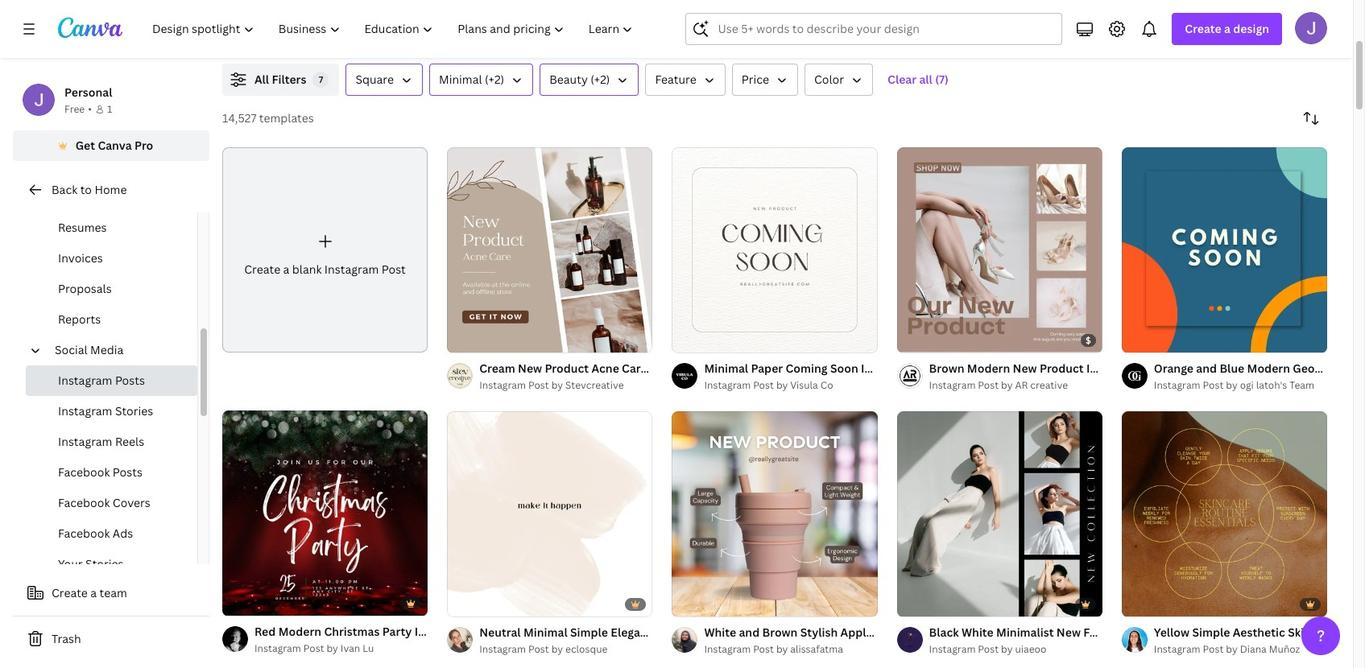 Task type: locate. For each thing, give the bounding box(es) containing it.
your stories link
[[26, 550, 197, 580]]

1 horizontal spatial new
[[1013, 361, 1037, 376]]

1 horizontal spatial co
[[1354, 361, 1366, 376]]

0 horizontal spatial new
[[518, 361, 542, 376]]

0 vertical spatial co
[[1354, 361, 1366, 376]]

14,527
[[222, 110, 256, 126]]

facebook up facebook ads
[[58, 496, 110, 511]]

product inside cream new product acne care instagram post instagram post by stevcreative
[[545, 361, 589, 376]]

minimal for minimal (+2)
[[439, 72, 482, 87]]

get
[[75, 138, 95, 153]]

pro
[[135, 138, 153, 153]]

facebook up your stories
[[58, 526, 110, 541]]

modern right red
[[278, 625, 322, 640]]

product up instagram post by stevcreative link
[[545, 361, 589, 376]]

instagram
[[325, 262, 379, 277], [650, 361, 705, 376], [861, 361, 917, 376], [1087, 361, 1142, 376], [58, 373, 112, 388], [480, 379, 526, 393], [705, 379, 751, 393], [929, 379, 976, 393], [1154, 379, 1201, 393], [58, 404, 112, 419], [58, 434, 112, 450], [415, 625, 470, 640], [692, 626, 747, 641], [255, 642, 301, 656], [480, 643, 526, 657], [705, 643, 751, 657], [929, 643, 976, 657], [1154, 643, 1201, 657]]

1 horizontal spatial modern
[[968, 361, 1011, 376]]

7
[[319, 73, 323, 85]]

elegant
[[611, 626, 652, 641]]

personal
[[64, 85, 112, 100]]

2 vertical spatial facebook
[[58, 526, 110, 541]]

(+2)
[[485, 72, 504, 87], [591, 72, 610, 87]]

product inside 'brown modern new product  instagram post instagram post by ar creative'
[[1040, 361, 1084, 376]]

3 facebook from the top
[[58, 526, 110, 541]]

instagram stories
[[58, 404, 153, 419]]

0 vertical spatial create
[[1186, 21, 1222, 36]]

post inside orange and blue modern geometric co instagram post by ogi latoh's team
[[1203, 379, 1224, 393]]

Search search field
[[718, 14, 1053, 44]]

by
[[552, 379, 563, 393], [777, 379, 788, 393], [1002, 379, 1013, 393], [1227, 379, 1238, 393], [327, 642, 338, 656], [552, 643, 563, 657], [777, 643, 788, 657], [1002, 643, 1013, 657], [1227, 643, 1238, 657]]

0 vertical spatial a
[[1225, 21, 1231, 36]]

None search field
[[686, 13, 1063, 45]]

a for design
[[1225, 21, 1231, 36]]

all
[[255, 72, 269, 87]]

1 vertical spatial minimal
[[705, 361, 749, 376]]

new
[[518, 361, 542, 376], [1013, 361, 1037, 376]]

co right the geometric
[[1354, 361, 1366, 376]]

facebook for facebook ads
[[58, 526, 110, 541]]

color button
[[805, 64, 873, 96]]

2 facebook from the top
[[58, 496, 110, 511]]

instagram posts
[[58, 373, 145, 388]]

co down "minimal paper coming soon instagram post" link
[[821, 379, 834, 393]]

neutral minimal simple elegant quote instagram post image
[[447, 412, 653, 618]]

1 facebook from the top
[[58, 465, 110, 480]]

home
[[95, 182, 127, 197]]

by left alissafatma
[[777, 643, 788, 657]]

1 horizontal spatial a
[[283, 262, 290, 277]]

facebook posts
[[58, 465, 143, 480]]

1
[[107, 102, 112, 116]]

minimal right square button
[[439, 72, 482, 87]]

square button
[[346, 64, 423, 96]]

by left ar
[[1002, 379, 1013, 393]]

orange and blue modern geometric coming soon image
[[1122, 147, 1328, 353]]

by left diana
[[1227, 643, 1238, 657]]

a left team
[[90, 586, 97, 601]]

black white minimalist new fashion collection - instagram post image
[[897, 412, 1103, 618]]

ivan
[[341, 642, 360, 656]]

0 horizontal spatial product
[[545, 361, 589, 376]]

product up creative
[[1040, 361, 1084, 376]]

posts down social media link
[[115, 373, 145, 388]]

design
[[1234, 21, 1270, 36]]

co inside orange and blue modern geometric co instagram post by ogi latoh's team
[[1354, 361, 1366, 376]]

new up ar
[[1013, 361, 1037, 376]]

a for team
[[90, 586, 97, 601]]

(+2) inside button
[[485, 72, 504, 87]]

2 vertical spatial minimal
[[524, 626, 568, 641]]

2 horizontal spatial minimal
[[705, 361, 749, 376]]

by inside 'brown modern new product  instagram post instagram post by ar creative'
[[1002, 379, 1013, 393]]

minimal
[[439, 72, 482, 87], [705, 361, 749, 376], [524, 626, 568, 641]]

a for blank
[[283, 262, 290, 277]]

2 product from the left
[[1040, 361, 1084, 376]]

modern inside 'brown modern new product  instagram post instagram post by ar creative'
[[968, 361, 1011, 376]]

create inside button
[[52, 586, 88, 601]]

muñoz
[[1270, 643, 1301, 657]]

by left ivan
[[327, 642, 338, 656]]

a inside dropdown button
[[1225, 21, 1231, 36]]

facebook
[[58, 465, 110, 480], [58, 496, 110, 511], [58, 526, 110, 541]]

create a design
[[1186, 21, 1270, 36]]

0 horizontal spatial co
[[821, 379, 834, 393]]

instagram reels
[[58, 434, 144, 450]]

0 vertical spatial posts
[[115, 373, 145, 388]]

co
[[1354, 361, 1366, 376], [821, 379, 834, 393]]

team
[[1290, 379, 1315, 393]]

0 vertical spatial facebook
[[58, 465, 110, 480]]

1 horizontal spatial (+2)
[[591, 72, 610, 87]]

simple
[[570, 626, 608, 641]]

cream new product acne care instagram post image
[[447, 147, 653, 353]]

•
[[88, 102, 92, 116]]

2 (+2) from the left
[[591, 72, 610, 87]]

yellow simple aesthetic skincare tips infographic instagram post image
[[1122, 412, 1328, 618]]

1 vertical spatial facebook
[[58, 496, 110, 511]]

minimal left paper
[[705, 361, 749, 376]]

minimal (+2) button
[[429, 64, 534, 96]]

modern for red modern christmas party instagram post
[[278, 625, 322, 640]]

get canva pro button
[[13, 131, 209, 161]]

2 vertical spatial create
[[52, 586, 88, 601]]

soon
[[831, 361, 859, 376]]

co inside minimal paper coming soon instagram post instagram post by visula co
[[821, 379, 834, 393]]

create a blank instagram post element
[[222, 147, 428, 353]]

1 new from the left
[[518, 361, 542, 376]]

free •
[[64, 102, 92, 116]]

modern inside red modern christmas party instagram post instagram post by ivan lu
[[278, 625, 322, 640]]

(+2) right beauty
[[591, 72, 610, 87]]

create inside dropdown button
[[1186, 21, 1222, 36]]

alissafatma
[[791, 643, 844, 657]]

1 horizontal spatial minimal
[[524, 626, 568, 641]]

1 vertical spatial stories
[[85, 557, 124, 572]]

1 (+2) from the left
[[485, 72, 504, 87]]

your
[[58, 557, 83, 572]]

(+2) inside button
[[591, 72, 610, 87]]

facebook ads link
[[26, 519, 197, 550]]

back to home link
[[13, 174, 209, 206]]

0 horizontal spatial (+2)
[[485, 72, 504, 87]]

a left blank at the left of page
[[283, 262, 290, 277]]

lu
[[363, 642, 374, 656]]

media
[[90, 342, 124, 358]]

neutral minimal simple elegant quote instagram post link
[[480, 625, 774, 642]]

a left design
[[1225, 21, 1231, 36]]

create
[[1186, 21, 1222, 36], [244, 262, 281, 277], [52, 586, 88, 601]]

by left eclosque
[[552, 643, 563, 657]]

team
[[100, 586, 127, 601]]

posts for facebook posts
[[113, 465, 143, 480]]

minimal (+2)
[[439, 72, 504, 87]]

instagram post by eclosque link
[[480, 642, 653, 659]]

by left ogi
[[1227, 379, 1238, 393]]

facebook covers
[[58, 496, 151, 511]]

acne
[[592, 361, 619, 376]]

by left stevcreative
[[552, 379, 563, 393]]

1 vertical spatial posts
[[113, 465, 143, 480]]

2 horizontal spatial a
[[1225, 21, 1231, 36]]

2 new from the left
[[1013, 361, 1037, 376]]

posts
[[115, 373, 145, 388], [113, 465, 143, 480]]

1 vertical spatial co
[[821, 379, 834, 393]]

2 horizontal spatial modern
[[1248, 361, 1291, 376]]

create down your at the bottom left
[[52, 586, 88, 601]]

by inside red modern christmas party instagram post instagram post by ivan lu
[[327, 642, 338, 656]]

1 vertical spatial a
[[283, 262, 290, 277]]

stories for your stories
[[85, 557, 124, 572]]

latoh's
[[1257, 379, 1288, 393]]

1 product from the left
[[545, 361, 589, 376]]

minimal inside minimal paper coming soon instagram post instagram post by visula co
[[705, 361, 749, 376]]

by inside orange and blue modern geometric co instagram post by ogi latoh's team
[[1227, 379, 1238, 393]]

a
[[1225, 21, 1231, 36], [283, 262, 290, 277], [90, 586, 97, 601]]

color
[[815, 72, 844, 87]]

social media
[[55, 342, 124, 358]]

0 horizontal spatial minimal
[[439, 72, 482, 87]]

create left blank at the left of page
[[244, 262, 281, 277]]

reports link
[[26, 305, 197, 335]]

2 vertical spatial a
[[90, 586, 97, 601]]

create left design
[[1186, 21, 1222, 36]]

minimal inside 'minimal (+2)' button
[[439, 72, 482, 87]]

modern up latoh's at right
[[1248, 361, 1291, 376]]

0 horizontal spatial modern
[[278, 625, 322, 640]]

create a design button
[[1173, 13, 1283, 45]]

a inside button
[[90, 586, 97, 601]]

1 vertical spatial create
[[244, 262, 281, 277]]

0 horizontal spatial a
[[90, 586, 97, 601]]

your stories
[[58, 557, 124, 572]]

clear all (7)
[[888, 72, 949, 87]]

minimal up instagram post by eclosque link
[[524, 626, 568, 641]]

post
[[382, 262, 406, 277], [708, 361, 732, 376], [919, 361, 944, 376], [1145, 361, 1169, 376], [529, 379, 549, 393], [753, 379, 774, 393], [978, 379, 999, 393], [1203, 379, 1224, 393], [472, 625, 497, 640], [749, 626, 774, 641], [304, 642, 324, 656], [529, 643, 549, 657], [753, 643, 774, 657], [978, 643, 999, 657], [1203, 643, 1224, 657]]

instagram post by ogi latoh's team link
[[1154, 378, 1328, 394]]

quote
[[655, 626, 689, 641]]

by left visula
[[777, 379, 788, 393]]

create for create a design
[[1186, 21, 1222, 36]]

create a team
[[52, 586, 127, 601]]

1 horizontal spatial create
[[244, 262, 281, 277]]

create a team button
[[13, 578, 209, 610]]

posts down reels
[[113, 465, 143, 480]]

create a blank instagram post link
[[222, 147, 428, 353]]

modern up instagram post by ar creative link
[[968, 361, 1011, 376]]

(+2) left beauty
[[485, 72, 504, 87]]

brown modern new product  instagram post image
[[897, 147, 1103, 353]]

instagram inside orange and blue modern geometric co instagram post by ogi latoh's team
[[1154, 379, 1201, 393]]

stories up create a team button
[[85, 557, 124, 572]]

clear
[[888, 72, 917, 87]]

0 vertical spatial stories
[[115, 404, 153, 419]]

0 horizontal spatial create
[[52, 586, 88, 601]]

new right cream
[[518, 361, 542, 376]]

1 horizontal spatial product
[[1040, 361, 1084, 376]]

facebook covers link
[[26, 488, 197, 519]]

facebook down instagram reels
[[58, 465, 110, 480]]

2 horizontal spatial create
[[1186, 21, 1222, 36]]

0 vertical spatial minimal
[[439, 72, 482, 87]]

stories up reels
[[115, 404, 153, 419]]



Task type: vqa. For each thing, say whether or not it's contained in the screenshot.
The Create corresponding to Create a team
yes



Task type: describe. For each thing, give the bounding box(es) containing it.
orange and blue modern geometric co link
[[1154, 360, 1366, 378]]

instagram post templates image
[[984, 0, 1328, 44]]

christmas
[[324, 625, 380, 640]]

modern inside orange and blue modern geometric co instagram post by ogi latoh's team
[[1248, 361, 1291, 376]]

instagram post by uiaeoo
[[929, 643, 1047, 657]]

modern for brown modern new product  instagram post
[[968, 361, 1011, 376]]

red modern christmas party instagram post link
[[255, 624, 497, 642]]

$
[[1086, 335, 1092, 347]]

and
[[1197, 361, 1217, 376]]

all filters
[[255, 72, 307, 87]]

posts for instagram posts
[[115, 373, 145, 388]]

social
[[55, 342, 88, 358]]

minimal paper coming soon instagram post link
[[705, 360, 944, 378]]

red modern christmas party instagram post instagram post by ivan lu
[[255, 625, 497, 656]]

uiaeoo
[[1016, 643, 1047, 657]]

red
[[255, 625, 276, 640]]

new inside cream new product acne care instagram post instagram post by stevcreative
[[518, 361, 542, 376]]

canva
[[98, 138, 132, 153]]

ogi
[[1241, 379, 1254, 393]]

brown modern new product  instagram post instagram post by ar creative
[[929, 361, 1169, 393]]

invoices
[[58, 251, 103, 266]]

neutral minimal simple elegant quote instagram post instagram post by eclosque
[[480, 626, 774, 657]]

7 filter options selected element
[[313, 72, 329, 88]]

(+2) for beauty (+2)
[[591, 72, 610, 87]]

by inside minimal paper coming soon instagram post instagram post by visula co
[[777, 379, 788, 393]]

care
[[622, 361, 648, 376]]

orange and blue modern geometric co instagram post by ogi latoh's team
[[1154, 361, 1366, 393]]

orange
[[1154, 361, 1194, 376]]

(7)
[[936, 72, 949, 87]]

instagram reels link
[[26, 427, 197, 458]]

free
[[64, 102, 85, 116]]

back
[[52, 182, 78, 197]]

filters
[[272, 72, 307, 87]]

by inside cream new product acne care instagram post instagram post by stevcreative
[[552, 379, 563, 393]]

instagram post by diana muñoz
[[1154, 643, 1301, 657]]

resumes
[[58, 220, 107, 235]]

proposals link
[[26, 274, 197, 305]]

cream
[[480, 361, 515, 376]]

jacob simon image
[[1296, 12, 1328, 44]]

trash
[[52, 632, 81, 647]]

white and brown stylish appliances product features instagram post image
[[672, 412, 878, 618]]

instagram post by alissafatma link
[[705, 642, 878, 659]]

create for create a blank instagram post
[[244, 262, 281, 277]]

get canva pro
[[75, 138, 153, 153]]

beauty (+2) button
[[540, 64, 639, 96]]

create for create a team
[[52, 586, 88, 601]]

reports
[[58, 312, 101, 327]]

beauty
[[550, 72, 588, 87]]

feature button
[[646, 64, 726, 96]]

by left uiaeoo
[[1002, 643, 1013, 657]]

resumes link
[[26, 213, 197, 243]]

Sort by button
[[1296, 102, 1328, 135]]

beauty (+2)
[[550, 72, 610, 87]]

instagram stories link
[[26, 396, 197, 427]]

new inside 'brown modern new product  instagram post instagram post by ar creative'
[[1013, 361, 1037, 376]]

ar
[[1016, 379, 1028, 393]]

price
[[742, 72, 769, 87]]

trash link
[[13, 624, 209, 656]]

top level navigation element
[[142, 13, 647, 45]]

cream new product acne care instagram post instagram post by stevcreative
[[480, 361, 732, 393]]

minimal inside the neutral minimal simple elegant quote instagram post instagram post by eclosque
[[524, 626, 568, 641]]

minimal paper coming soon instagram post instagram post by visula co
[[705, 361, 944, 393]]

facebook posts link
[[26, 458, 197, 488]]

blank
[[292, 262, 322, 277]]

reels
[[115, 434, 144, 450]]

(+2) for minimal (+2)
[[485, 72, 504, 87]]

templates
[[259, 110, 314, 126]]

minimal paper coming soon instagram post image
[[672, 147, 878, 353]]

visula
[[791, 379, 818, 393]]

to
[[80, 182, 92, 197]]

brown
[[929, 361, 965, 376]]

by inside the neutral minimal simple elegant quote instagram post instagram post by eclosque
[[552, 643, 563, 657]]

party
[[383, 625, 412, 640]]

back to home
[[52, 182, 127, 197]]

stevcreative
[[566, 379, 624, 393]]

create a blank instagram post
[[244, 262, 406, 277]]

cream new product acne care instagram post link
[[480, 360, 732, 378]]

price button
[[732, 64, 798, 96]]

instagram post by ar creative link
[[929, 378, 1103, 394]]

blue
[[1220, 361, 1245, 376]]

instagram post by ivan lu link
[[255, 642, 428, 658]]

paper
[[751, 361, 783, 376]]

stories for instagram stories
[[115, 404, 153, 419]]

facebook for facebook covers
[[58, 496, 110, 511]]

minimal for minimal paper coming soon instagram post instagram post by visula co
[[705, 361, 749, 376]]

facebook for facebook posts
[[58, 465, 110, 480]]

neutral
[[480, 626, 521, 641]]

square
[[356, 72, 394, 87]]

social media link
[[48, 335, 188, 366]]

ads
[[113, 526, 133, 541]]

14,527 templates
[[222, 110, 314, 126]]

creative
[[1031, 379, 1068, 393]]

red modern christmas party instagram post image
[[222, 411, 428, 617]]

instagram post by uiaeoo link
[[929, 642, 1103, 659]]

covers
[[113, 496, 151, 511]]

diana
[[1241, 643, 1267, 657]]

coming
[[786, 361, 828, 376]]



